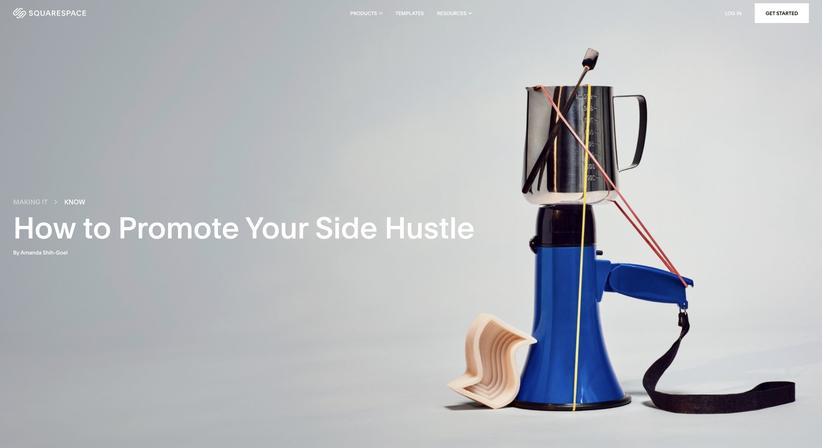 Task type: describe. For each thing, give the bounding box(es) containing it.
promote
[[118, 210, 240, 246]]

amanda
[[20, 249, 42, 256]]

hustle
[[385, 210, 475, 246]]

resources
[[437, 10, 467, 16]]

making it
[[13, 198, 48, 206]]

products
[[351, 10, 377, 16]]

resources button
[[437, 0, 472, 26]]

it
[[42, 198, 48, 206]]

side
[[315, 210, 378, 246]]

making
[[13, 198, 40, 206]]

by
[[13, 249, 19, 256]]

to
[[83, 210, 111, 246]]

know link
[[64, 198, 85, 206]]

in
[[737, 10, 742, 16]]

squarespace logo image
[[13, 8, 86, 18]]

goel
[[56, 249, 68, 256]]

your
[[245, 210, 309, 246]]



Task type: locate. For each thing, give the bounding box(es) containing it.
get
[[766, 10, 776, 16]]

products button
[[351, 0, 383, 26]]

how to promote your side hustle by amanda shih-goel
[[13, 210, 475, 256]]

templates link
[[396, 0, 424, 26]]

shih-
[[43, 249, 56, 256]]

log             in
[[726, 10, 742, 16]]

squarespace logo link
[[13, 8, 172, 18]]

log             in link
[[726, 10, 742, 16]]

know
[[64, 198, 85, 206]]

log
[[726, 10, 736, 16]]

started
[[777, 10, 799, 16]]

get started link
[[756, 3, 810, 23]]

how
[[13, 210, 76, 246]]

get started
[[766, 10, 799, 16]]

templates
[[396, 10, 424, 16]]

making it link
[[13, 198, 48, 206]]



Task type: vqa. For each thing, say whether or not it's contained in the screenshot.
in
yes



